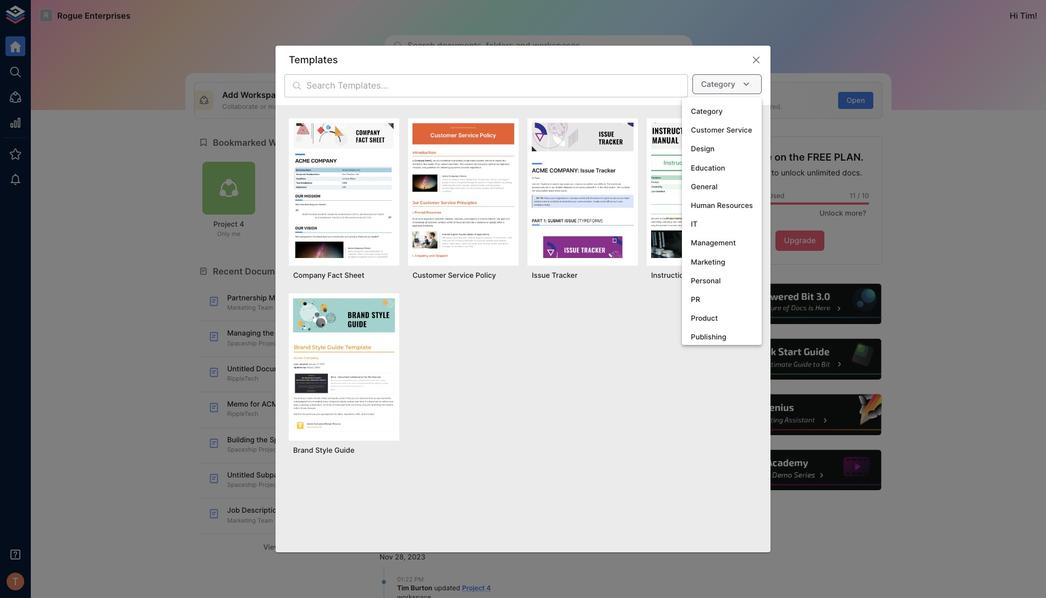 Task type: locate. For each thing, give the bounding box(es) containing it.
0 vertical spatial workspace
[[241, 90, 286, 100]]

nov
[[380, 553, 393, 562]]

product up publishing
[[692, 314, 718, 323]]

marketing up sheet
[[349, 220, 383, 228]]

2 vertical spatial rippletech
[[227, 410, 259, 418]]

template
[[688, 90, 725, 100], [283, 506, 315, 515]]

only inside project 4 only me
[[217, 230, 230, 238]]

0 vertical spatial rippletech
[[284, 220, 321, 228]]

rippletech up company
[[284, 220, 321, 228]]

spaceship inside untitled subpage spaceship project > 📄 untitled document
[[227, 481, 257, 489]]

me inside rippletech only me
[[306, 230, 314, 238]]

burton inside 11:36 am tim burton workspace
[[411, 421, 433, 430]]

document down guide
[[320, 481, 349, 489]]

tim for 11:36 am tim burton workspace
[[397, 421, 409, 430]]

customer inside templates "dialog"
[[413, 271, 446, 279]]

document for create document
[[484, 90, 525, 100]]

only inside marketing team only me
[[365, 230, 378, 238]]

1 vertical spatial document
[[256, 364, 292, 373]]

0 horizontal spatial plan
[[305, 293, 320, 302]]

2 vertical spatial the
[[257, 435, 268, 444]]

1 only from the left
[[217, 230, 230, 238]]

bookmarked workspaces
[[213, 137, 322, 148]]

0 vertical spatial plan
[[305, 293, 320, 302]]

category
[[702, 79, 736, 88], [692, 107, 723, 116]]

0 vertical spatial customer
[[692, 126, 725, 134]]

0 vertical spatial 2023
[[408, 355, 426, 363]]

1 vertical spatial the
[[263, 329, 274, 338]]

1 horizontal spatial upgrade
[[785, 236, 817, 245]]

rippletech up memo
[[227, 375, 259, 383]]

1 vertical spatial rippletech
[[227, 375, 259, 383]]

am for 11:36 am tim burton workspace
[[414, 413, 424, 421]]

2023
[[408, 355, 426, 363], [408, 553, 426, 562]]

help image
[[718, 282, 883, 326], [718, 338, 883, 381], [718, 393, 883, 437], [718, 449, 883, 492]]

service inside button
[[727, 126, 753, 134]]

the for managing the spaceship
[[263, 329, 274, 338]]

1 horizontal spatial and
[[730, 102, 742, 111]]

0 horizontal spatial 4
[[240, 220, 244, 228]]

2 burton from the top
[[411, 386, 433, 394]]

burton inside 01:22 pm tim burton updated project 4
[[411, 584, 433, 592]]

untitled right 📄
[[296, 481, 318, 489]]

2 vertical spatial team
[[258, 517, 273, 524]]

0 horizontal spatial upgrade
[[738, 168, 770, 177]]

1 horizontal spatial me
[[306, 230, 314, 238]]

2 horizontal spatial me
[[379, 230, 388, 238]]

template inside job description template marketing team
[[283, 506, 315, 515]]

updated
[[435, 584, 461, 592]]

1 horizontal spatial service
[[727, 126, 753, 134]]

documents up partnership marketing plan marketing team
[[245, 266, 294, 277]]

favorited
[[602, 266, 642, 277]]

0 horizontal spatial add
[[222, 90, 239, 100]]

add workspace collaborate or make it private.
[[222, 90, 316, 111]]

building
[[227, 435, 255, 444]]

product for product
[[692, 314, 718, 323]]

tim down 01:22 on the bottom of page
[[397, 584, 409, 592]]

document down managing the spaceship spaceship project
[[256, 364, 292, 373]]

me
[[232, 230, 241, 238], [306, 230, 314, 238], [379, 230, 388, 238]]

project down the 'subpage'
[[259, 481, 279, 489]]

2023 right 05, on the bottom of page
[[408, 355, 426, 363]]

or left make
[[260, 102, 267, 111]]

0 vertical spatial 4
[[240, 220, 244, 228]]

untitled left the 'subpage'
[[227, 471, 255, 479]]

am right 11:36
[[414, 413, 424, 421]]

service for customer service
[[727, 126, 753, 134]]

unlock more?
[[820, 209, 867, 218]]

spaceship for building the spaceship
[[270, 435, 306, 444]]

team inside job description template marketing team
[[258, 517, 273, 524]]

project right updated
[[462, 584, 485, 592]]

publishing button
[[683, 328, 762, 346]]

marketing button
[[683, 252, 762, 271]]

am inside 11:13 am tim burton subpage
[[413, 314, 423, 322]]

customer service policy
[[413, 271, 496, 279]]

3 help image from the top
[[718, 393, 883, 437]]

burton up "subpage"
[[411, 322, 433, 331]]

am right '11:13'
[[413, 314, 423, 322]]

template down 📄
[[283, 506, 315, 515]]

1 vertical spatial am
[[413, 377, 422, 385]]

get
[[744, 102, 754, 111]]

burton down 11:51
[[411, 386, 433, 394]]

0 horizontal spatial customer
[[413, 271, 446, 279]]

tim inside 11:13 am tim burton subpage
[[397, 322, 409, 331]]

project up the 'subpage'
[[259, 446, 279, 453]]

type
[[491, 102, 505, 111]]

tim inside 11:51 am tim burton workspace
[[397, 386, 409, 394]]

issue tracker
[[532, 271, 578, 279]]

documents
[[732, 191, 767, 200], [245, 266, 294, 277]]

11:51
[[397, 377, 411, 385]]

customer service
[[692, 126, 753, 134]]

burton down pm
[[411, 584, 433, 592]]

to
[[772, 168, 779, 177]]

rippletech
[[284, 220, 321, 228], [227, 375, 259, 383], [227, 410, 259, 418]]

upgrade down you
[[738, 168, 770, 177]]

spaceship for untitled subpage
[[227, 481, 257, 489]]

document inside untitled document rippletech
[[256, 364, 292, 373]]

1 vertical spatial product
[[576, 329, 603, 338]]

team for plan
[[258, 304, 273, 312]]

project inside the building the spaceship spaceship project
[[259, 446, 279, 453]]

me for project
[[232, 230, 241, 238]]

product left launch
[[576, 329, 603, 338]]

add inside add workspace collaborate or make it private.
[[222, 90, 239, 100]]

category button up faster on the right top
[[693, 74, 762, 94]]

1 vertical spatial workspace
[[397, 395, 431, 403]]

workspace up 11:36
[[397, 395, 431, 403]]

upgrade down unlock more? button
[[785, 236, 817, 245]]

0 vertical spatial the
[[790, 151, 805, 163]]

marketing down job
[[227, 517, 256, 524]]

and
[[516, 40, 531, 51], [730, 102, 742, 111]]

1 horizontal spatial documents
[[732, 191, 767, 200]]

1 vertical spatial 4
[[487, 584, 491, 592]]

workspace inside 11:36 am tim burton workspace
[[397, 431, 431, 439]]

2 vertical spatial am
[[414, 413, 424, 421]]

only for marketing
[[365, 230, 378, 238]]

folders
[[486, 40, 514, 51]]

am right 11:51
[[413, 377, 422, 385]]

3 burton from the top
[[411, 421, 433, 430]]

burton for 11:51 am tim burton workspace
[[411, 386, 433, 394]]

workspace up today
[[387, 266, 435, 277]]

templates
[[289, 54, 338, 66]]

project 4 link
[[462, 584, 491, 592]]

workspace
[[241, 90, 286, 100], [387, 266, 435, 277]]

rippletech inside untitled document rippletech
[[227, 375, 259, 383]]

0 vertical spatial am
[[413, 314, 423, 322]]

0 vertical spatial document
[[484, 90, 525, 100]]

make
[[269, 102, 285, 111]]

team
[[385, 220, 404, 228], [258, 304, 273, 312], [258, 517, 273, 524]]

free
[[808, 151, 832, 163]]

📄
[[286, 481, 294, 489]]

1 horizontal spatial customer
[[692, 126, 725, 134]]

1 vertical spatial and
[[730, 102, 742, 111]]

create button
[[606, 92, 641, 109]]

2 or from the left
[[528, 102, 535, 111]]

customer service policy image
[[413, 123, 515, 258]]

spaceship for managing the spaceship
[[276, 329, 312, 338]]

1 horizontal spatial 4
[[487, 584, 491, 592]]

product
[[692, 314, 718, 323], [576, 329, 603, 338]]

2 only from the left
[[291, 230, 304, 238]]

11:36 am tim burton workspace
[[397, 413, 433, 439]]

1 horizontal spatial document
[[320, 481, 349, 489]]

template up faster on the right top
[[688, 90, 725, 100]]

4 help image from the top
[[718, 449, 883, 492]]

category button
[[693, 74, 762, 94], [683, 102, 762, 121]]

4 right updated
[[487, 584, 491, 592]]

docs.
[[843, 168, 863, 177]]

style
[[315, 446, 333, 455]]

burton down 11:36
[[411, 421, 433, 430]]

the for building the spaceship
[[257, 435, 268, 444]]

plan inside partnership marketing plan marketing team
[[305, 293, 320, 302]]

service inside templates "dialog"
[[448, 271, 474, 279]]

0 vertical spatial team
[[385, 220, 404, 228]]

job
[[227, 506, 240, 515]]

search documents, folders and workspaces... button
[[385, 35, 693, 56]]

recent documents
[[213, 266, 294, 277]]

subpage
[[256, 471, 287, 479]]

document inside untitled subpage spaceship project > 📄 untitled document
[[320, 481, 349, 489]]

project inside untitled subpage spaceship project > 📄 untitled document
[[259, 481, 279, 489]]

marketing team only me
[[349, 220, 404, 238]]

template inside template gallery create faster and get inspired.
[[688, 90, 725, 100]]

category button up customer service
[[683, 102, 762, 121]]

category up faster on the right top
[[702, 79, 736, 88]]

untitled document rippletech
[[227, 364, 292, 383]]

1 vertical spatial customer
[[413, 271, 446, 279]]

add inside button
[[384, 96, 398, 105]]

3 me from the left
[[379, 230, 388, 238]]

0 horizontal spatial documents
[[245, 266, 294, 277]]

3 only from the left
[[365, 230, 378, 238]]

sheet
[[345, 271, 365, 279]]

wiki.
[[537, 102, 551, 111]]

project 4 only me
[[214, 220, 244, 238]]

the inside the building the spaceship spaceship project
[[257, 435, 268, 444]]

workspace up make
[[241, 90, 286, 100]]

1 vertical spatial 2023
[[408, 553, 426, 562]]

0 horizontal spatial me
[[232, 230, 241, 238]]

4 inside 01:22 pm tim burton updated project 4
[[487, 584, 491, 592]]

0 horizontal spatial service
[[448, 271, 474, 279]]

am
[[413, 314, 423, 322], [413, 377, 422, 385], [414, 413, 424, 421]]

add for add
[[384, 96, 398, 105]]

2 vertical spatial untitled
[[296, 481, 318, 489]]

the inside managing the spaceship spaceship project
[[263, 329, 274, 338]]

me inside project 4 only me
[[232, 230, 241, 238]]

1 horizontal spatial plan
[[668, 329, 683, 338]]

service left policy on the left of page
[[448, 271, 474, 279]]

0 vertical spatial product
[[692, 314, 718, 323]]

project
[[214, 220, 238, 228], [259, 339, 279, 347], [259, 446, 279, 453], [259, 481, 279, 489], [462, 584, 485, 592]]

0 horizontal spatial and
[[516, 40, 531, 51]]

for
[[250, 400, 260, 409]]

spaceship down managing
[[227, 339, 257, 347]]

0 vertical spatial untitled
[[227, 364, 255, 373]]

all
[[282, 543, 291, 551]]

tim inside 01:22 pm tim burton updated project 4
[[397, 584, 409, 592]]

1 horizontal spatial product
[[692, 314, 718, 323]]

rippletech down memo
[[227, 410, 259, 418]]

me inside marketing team only me
[[379, 230, 388, 238]]

project up recent
[[214, 220, 238, 228]]

pm
[[415, 576, 424, 583]]

1 burton from the top
[[411, 322, 433, 331]]

workspace inside 11:51 am tim burton workspace
[[397, 395, 431, 403]]

2 horizontal spatial document
[[484, 90, 525, 100]]

service
[[727, 126, 753, 134], [448, 271, 474, 279]]

1 horizontal spatial template
[[688, 90, 725, 100]]

2 vertical spatial workspace
[[397, 431, 431, 439]]

rippletech only me
[[284, 220, 321, 238]]

project down managing
[[259, 339, 279, 347]]

1 horizontal spatial or
[[528, 102, 535, 111]]

it
[[287, 102, 291, 111]]

document for untitled document
[[256, 364, 292, 373]]

01:22
[[397, 576, 413, 583]]

customer for customer service
[[692, 126, 725, 134]]

untitled inside untitled document rippletech
[[227, 364, 255, 373]]

plan down company
[[305, 293, 320, 302]]

0 vertical spatial template
[[688, 90, 725, 100]]

0 vertical spatial category button
[[693, 74, 762, 94]]

2023 right the 28,
[[408, 553, 426, 562]]

0 horizontal spatial product
[[576, 329, 603, 338]]

0 horizontal spatial or
[[260, 102, 267, 111]]

4 burton from the top
[[411, 584, 433, 592]]

faster
[[710, 102, 729, 111]]

and inside button
[[516, 40, 531, 51]]

am inside 11:36 am tim burton workspace
[[414, 413, 424, 421]]

plan
[[305, 293, 320, 302], [668, 329, 683, 338]]

2 horizontal spatial only
[[365, 230, 378, 238]]

upgrade inside button
[[785, 236, 817, 245]]

brand style guide
[[293, 446, 355, 455]]

company fact sheet image
[[293, 123, 395, 258]]

untitled up memo
[[227, 364, 255, 373]]

document
[[484, 90, 525, 100], [256, 364, 292, 373], [320, 481, 349, 489]]

1 help image from the top
[[718, 282, 883, 326]]

memo for acme rippletech
[[227, 400, 283, 418]]

document inside create document create any type of doc or wiki.
[[484, 90, 525, 100]]

tim right hi
[[1021, 10, 1036, 21]]

0 horizontal spatial document
[[256, 364, 292, 373]]

team inside partnership marketing plan marketing team
[[258, 304, 273, 312]]

plan left publishing
[[668, 329, 683, 338]]

0 horizontal spatial template
[[283, 506, 315, 515]]

and down gallery
[[730, 102, 742, 111]]

design button
[[683, 139, 762, 158]]

or
[[260, 102, 267, 111], [528, 102, 535, 111]]

workspace down 11:36
[[397, 431, 431, 439]]

marketing
[[349, 220, 383, 228], [692, 257, 726, 266], [269, 293, 303, 302], [227, 304, 256, 312], [632, 329, 666, 338], [227, 517, 256, 524]]

template gallery create faster and get inspired.
[[688, 90, 783, 111]]

issue tracker image
[[532, 123, 634, 258]]

1 vertical spatial service
[[448, 271, 474, 279]]

4 up the recent documents
[[240, 220, 244, 228]]

marketing up manual on the right of the page
[[692, 257, 726, 266]]

tim down 11:36
[[397, 421, 409, 430]]

service down the get
[[727, 126, 753, 134]]

product inside "button"
[[692, 314, 718, 323]]

1 or from the left
[[260, 102, 267, 111]]

1 horizontal spatial only
[[291, 230, 304, 238]]

10
[[862, 191, 870, 200]]

tim down 11:51
[[397, 386, 409, 394]]

upgrade button
[[776, 231, 825, 251]]

am inside 11:51 am tim burton workspace
[[413, 377, 422, 385]]

1 horizontal spatial workspace
[[387, 266, 435, 277]]

1 vertical spatial upgrade
[[785, 236, 817, 245]]

1 vertical spatial team
[[258, 304, 273, 312]]

customer inside button
[[692, 126, 725, 134]]

search
[[408, 40, 435, 51]]

1 vertical spatial template
[[283, 506, 315, 515]]

the up unlock on the top of page
[[790, 151, 805, 163]]

1 vertical spatial workspace
[[387, 266, 435, 277]]

add button
[[374, 92, 409, 109]]

tim down '11:13'
[[397, 322, 409, 331]]

the right managing
[[263, 329, 274, 338]]

r
[[44, 11, 49, 19]]

documents up resources
[[732, 191, 767, 200]]

marketing inside button
[[692, 257, 726, 266]]

recent
[[213, 266, 243, 277]]

0 vertical spatial category
[[702, 79, 736, 88]]

subpage
[[397, 332, 424, 340]]

0 vertical spatial workspace
[[431, 197, 462, 205]]

add for add workspace collaborate or make it private.
[[222, 90, 239, 100]]

untitled for untitled document
[[227, 364, 255, 373]]

0 vertical spatial service
[[727, 126, 753, 134]]

burton inside 11:51 am tim burton workspace
[[411, 386, 433, 394]]

0 vertical spatial upgrade
[[738, 168, 770, 177]]

job description template marketing team
[[227, 506, 315, 524]]

or right doc
[[528, 102, 535, 111]]

marketing right launch
[[632, 329, 666, 338]]

and right folders
[[516, 40, 531, 51]]

recently favorited
[[562, 266, 642, 277]]

burton inside 11:13 am tim burton subpage
[[411, 322, 433, 331]]

create document create any type of doc or wiki.
[[455, 90, 551, 111]]

2 me from the left
[[306, 230, 314, 238]]

1 me from the left
[[232, 230, 241, 238]]

1 horizontal spatial add
[[384, 96, 398, 105]]

customer for customer service policy
[[413, 271, 446, 279]]

0 horizontal spatial only
[[217, 230, 230, 238]]

am for 11:13 am tim burton subpage
[[413, 314, 423, 322]]

the right building
[[257, 435, 268, 444]]

workspace down bookmark
[[431, 197, 462, 205]]

category up customer service
[[692, 107, 723, 116]]

create inside button
[[612, 96, 635, 105]]

2023 for dec 05, 2023
[[408, 355, 426, 363]]

burton
[[411, 322, 433, 331], [411, 386, 433, 394], [411, 421, 433, 430], [411, 584, 433, 592]]

spaceship up job
[[227, 481, 257, 489]]

burton for 01:22 pm tim burton updated project 4
[[411, 584, 433, 592]]

1 vertical spatial untitled
[[227, 471, 255, 479]]

tim inside 11:36 am tim burton workspace
[[397, 421, 409, 430]]

0 horizontal spatial workspace
[[241, 90, 286, 100]]

0 vertical spatial and
[[516, 40, 531, 51]]

2 vertical spatial document
[[320, 481, 349, 489]]

spaceship up brand
[[270, 435, 306, 444]]

spaceship down partnership marketing plan marketing team
[[276, 329, 312, 338]]

28,
[[395, 553, 406, 562]]

document up of
[[484, 90, 525, 100]]

collaborate
[[222, 102, 258, 111]]

1 vertical spatial documents
[[245, 266, 294, 277]]

project inside project 4 only me
[[214, 220, 238, 228]]

description
[[242, 506, 281, 515]]



Task type: vqa. For each thing, say whether or not it's contained in the screenshot.


Task type: describe. For each thing, give the bounding box(es) containing it.
tim for 11:51 am tim burton workspace
[[397, 386, 409, 394]]

nov 28, 2023
[[380, 553, 426, 562]]

0 vertical spatial documents
[[732, 191, 767, 200]]

workspace activities
[[387, 266, 478, 277]]

brand style guide image
[[293, 298, 395, 433]]

it button
[[683, 215, 762, 234]]

me for marketing
[[379, 230, 388, 238]]

unlock more? button
[[814, 205, 870, 222]]

category inside templates "dialog"
[[702, 79, 736, 88]]

upgrade inside you are on the free plan. upgrade to unlock unlimited docs.
[[738, 168, 770, 177]]

bookmark workspace button
[[420, 162, 473, 215]]

partnership marketing plan marketing team
[[227, 293, 320, 312]]

workspace for 11:36 am tim burton workspace
[[397, 431, 431, 439]]

service for customer service policy
[[448, 271, 474, 279]]

managing
[[227, 329, 261, 338]]

untitled for untitled subpage
[[227, 471, 255, 479]]

the inside you are on the free plan. upgrade to unlock unlimited docs.
[[790, 151, 805, 163]]

marketing down company
[[269, 293, 303, 302]]

spaceship down building
[[227, 446, 257, 453]]

you are on the free plan. upgrade to unlock unlimited docs.
[[737, 151, 864, 177]]

hi
[[1011, 10, 1019, 21]]

open
[[847, 96, 866, 105]]

category button inside templates "dialog"
[[693, 74, 762, 94]]

open button
[[839, 92, 874, 109]]

only for project
[[217, 230, 230, 238]]

2 help image from the top
[[718, 338, 883, 381]]

product launch marketing plan link
[[548, 322, 705, 357]]

am for 11:51 am tim burton workspace
[[413, 377, 422, 385]]

>
[[281, 481, 285, 489]]

product for product launch marketing plan
[[576, 329, 603, 338]]

human resources button
[[683, 196, 762, 215]]

marketing down partnership
[[227, 304, 256, 312]]

recently
[[562, 266, 599, 277]]

Search Templates... text field
[[307, 74, 688, 97]]

tim for 01:22 pm tim burton updated project 4
[[397, 584, 409, 592]]

general
[[692, 182, 718, 191]]

pr
[[692, 295, 701, 304]]

workspace inside button
[[431, 197, 462, 205]]

on
[[775, 151, 787, 163]]

today
[[380, 291, 401, 300]]

personal
[[692, 276, 721, 285]]

untitled subpage spaceship project > 📄 untitled document
[[227, 471, 349, 489]]

workspace for 11:51 am tim burton workspace
[[397, 395, 431, 403]]

11:13
[[397, 314, 411, 322]]

project inside managing the spaceship spaceship project
[[259, 339, 279, 347]]

enterprises
[[85, 10, 131, 21]]

dec
[[380, 355, 393, 363]]

unlock
[[782, 168, 806, 177]]

create inside template gallery create faster and get inspired.
[[688, 102, 709, 111]]

workspace inside add workspace collaborate or make it private.
[[241, 90, 286, 100]]

used
[[769, 191, 785, 200]]

marketing inside marketing team only me
[[349, 220, 383, 228]]

11:51 am tim burton workspace
[[397, 377, 433, 403]]

managing the spaceship spaceship project
[[227, 329, 312, 347]]

11:13 am tim burton subpage
[[397, 314, 433, 340]]

design
[[692, 144, 715, 153]]

!
[[1036, 10, 1038, 21]]

human resources
[[692, 201, 754, 210]]

workspaces
[[269, 137, 322, 148]]

unlimited
[[808, 168, 841, 177]]

management button
[[683, 234, 762, 252]]

documents used
[[732, 191, 785, 200]]

1 vertical spatial category
[[692, 107, 723, 116]]

product button
[[683, 309, 762, 328]]

t
[[12, 576, 19, 588]]

rippletech inside memo for acme rippletech
[[227, 410, 259, 418]]

2023 for nov 28, 2023
[[408, 553, 426, 562]]

project inside 01:22 pm tim burton updated project 4
[[462, 584, 485, 592]]

policy
[[476, 271, 496, 279]]

launch
[[605, 329, 630, 338]]

you
[[737, 151, 755, 163]]

resources
[[718, 201, 754, 210]]

acme
[[262, 400, 283, 409]]

team for template
[[258, 517, 273, 524]]

more?
[[846, 209, 867, 218]]

burton for 11:13 am tim burton subpage
[[411, 322, 433, 331]]

publishing
[[692, 333, 727, 341]]

workspaces...
[[533, 40, 588, 51]]

burton for 11:36 am tim burton workspace
[[411, 421, 433, 430]]

and inside template gallery create faster and get inspired.
[[730, 102, 742, 111]]

instruction manual
[[652, 271, 715, 279]]

issue
[[532, 271, 550, 279]]

team inside marketing team only me
[[385, 220, 404, 228]]

1 vertical spatial plan
[[668, 329, 683, 338]]

or inside create document create any type of doc or wiki.
[[528, 102, 535, 111]]

education button
[[683, 158, 762, 177]]

4 inside project 4 only me
[[240, 220, 244, 228]]

05,
[[395, 355, 406, 363]]

tim for 11:13 am tim burton subpage
[[397, 322, 409, 331]]

rogue
[[57, 10, 83, 21]]

guide
[[335, 446, 355, 455]]

11:36
[[397, 413, 412, 421]]

human
[[692, 201, 716, 210]]

tracker
[[552, 271, 578, 279]]

unlock
[[820, 209, 844, 218]]

11
[[850, 191, 856, 200]]

01:22 pm tim burton updated project 4
[[397, 576, 491, 592]]

view all button
[[199, 539, 356, 556]]

/
[[858, 191, 861, 200]]

brand
[[293, 446, 314, 455]]

only inside rippletech only me
[[291, 230, 304, 238]]

fact
[[328, 271, 343, 279]]

1 vertical spatial category button
[[683, 102, 762, 121]]

bookmark
[[432, 189, 461, 196]]

or inside add workspace collaborate or make it private.
[[260, 102, 267, 111]]

instruction manual image
[[652, 123, 754, 258]]

partnership
[[227, 293, 267, 302]]

company
[[293, 271, 326, 279]]

instruction
[[652, 271, 689, 279]]

plan.
[[835, 151, 864, 163]]

rogue enterprises
[[57, 10, 131, 21]]

templates dialog
[[276, 46, 771, 553]]

customer service button
[[683, 121, 762, 139]]

t button
[[3, 570, 28, 594]]

marketing inside job description template marketing team
[[227, 517, 256, 524]]



